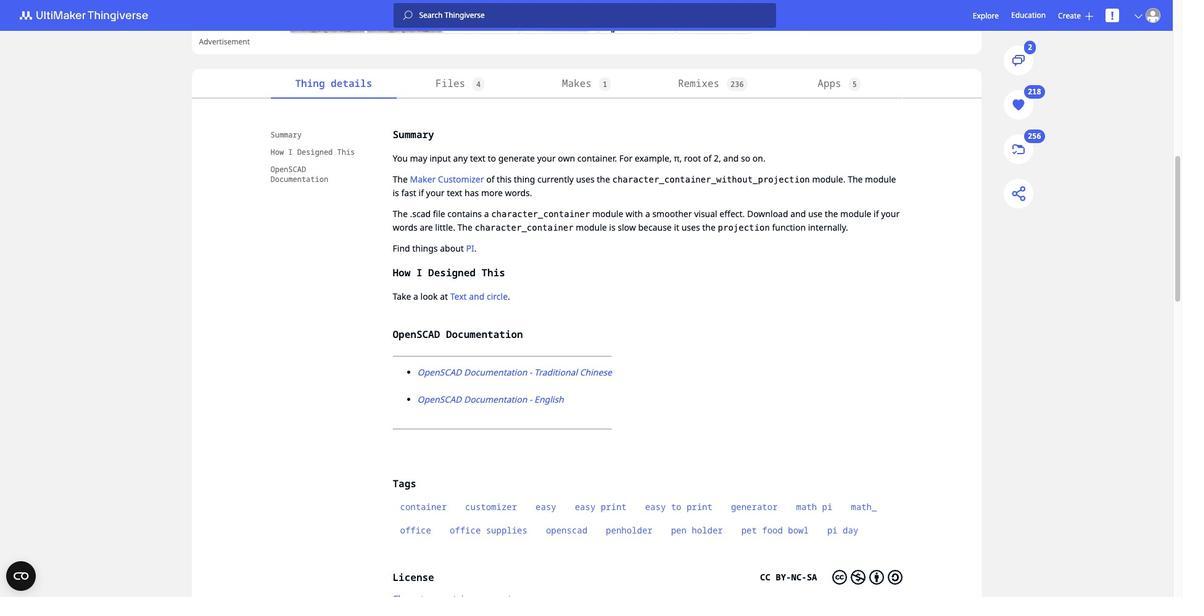 Task type: vqa. For each thing, say whether or not it's contained in the screenshot.
easy link
yes



Task type: describe. For each thing, give the bounding box(es) containing it.
openscad
[[546, 525, 588, 536]]

module up internally.
[[841, 208, 872, 220]]

explore
[[973, 10, 999, 21]]

easy print
[[575, 501, 627, 513]]

office supplies link
[[442, 521, 535, 541]]

documentation for the openscad documentation - english link
[[464, 394, 527, 405]]

input
[[430, 152, 451, 164]]

holder
[[692, 525, 723, 536]]

module.
[[812, 173, 846, 185]]

this
[[497, 173, 512, 185]]

4
[[476, 79, 481, 89]]

math pi
[[796, 501, 833, 513]]

5
[[853, 79, 857, 89]]

contains
[[448, 208, 482, 220]]

by-
[[776, 571, 791, 583]]

character_container module is slow because it uses the projection function internally.
[[475, 222, 848, 233]]

english
[[535, 394, 564, 405]]

0 horizontal spatial a
[[413, 291, 418, 302]]

character_container_without_projection
[[612, 175, 810, 185]]

1 horizontal spatial uses
[[682, 222, 700, 233]]

1 horizontal spatial a
[[484, 208, 489, 220]]

easy to print link
[[638, 497, 720, 517]]

customizer
[[465, 501, 517, 513]]

create
[[1058, 10, 1081, 21]]

pen holder
[[671, 525, 723, 536]]

pen holder link
[[664, 521, 731, 541]]

function
[[772, 222, 806, 233]]

customizer
[[438, 173, 484, 185]]

module up slow
[[592, 208, 624, 220]]

currently
[[538, 173, 574, 185]]

pet food bowl link
[[734, 521, 816, 541]]

how i designed this button
[[271, 146, 363, 159]]

it
[[674, 222, 680, 233]]

- for english
[[529, 394, 532, 405]]

day
[[843, 525, 859, 536]]

1 horizontal spatial openscad documentation
[[393, 328, 523, 341]]

you
[[393, 152, 408, 164]]

office link
[[393, 521, 439, 541]]

documentation for openscad documentation button on the left top
[[271, 174, 328, 185]]

look
[[421, 291, 438, 302]]

openscad documentation button
[[271, 163, 363, 186]]

openscad for openscad documentation button on the left top
[[271, 164, 306, 175]]

search control image
[[403, 10, 413, 20]]

office supplies
[[450, 525, 528, 536]]

this inside button
[[337, 147, 355, 157]]

0 horizontal spatial the
[[597, 173, 610, 185]]

thing details
[[295, 77, 372, 90]]

cc by-nc-sa
[[760, 571, 817, 583]]

0 horizontal spatial to
[[488, 152, 496, 164]]

file
[[433, 208, 445, 220]]

218
[[1028, 87, 1042, 97]]

office for office supplies
[[450, 525, 481, 536]]

your inside module. the module is fast if your text has more words.
[[426, 187, 445, 199]]

the maker customizer of this thing currently uses the character_container_without_projection
[[393, 173, 810, 185]]

create button
[[1058, 10, 1094, 21]]

customizer link
[[458, 497, 525, 517]]

the inside module. the module is fast if your text has more words.
[[848, 173, 863, 185]]

maker
[[410, 173, 436, 185]]

module with a smoother visual effect. download and use the module if your words are little. the
[[393, 208, 902, 233]]

traditional
[[535, 367, 578, 378]]

download
[[747, 208, 788, 220]]

makerbot logo image
[[12, 8, 163, 23]]

π,
[[674, 152, 682, 164]]

Search Thingiverse text field
[[413, 10, 777, 20]]

food
[[762, 525, 783, 536]]

for
[[619, 152, 633, 164]]

chinese
[[580, 367, 612, 378]]

text and circle link
[[450, 291, 508, 302]]

if inside module with a smoother visual effect. download and use the module if your words are little. the
[[874, 208, 879, 220]]

!
[[1111, 8, 1114, 23]]

2 vertical spatial and
[[469, 291, 485, 302]]

office for office
[[400, 525, 431, 536]]

more
[[481, 187, 503, 199]]

advertisement element
[[287, 0, 886, 35]]

thing
[[514, 173, 535, 185]]

easy link
[[528, 497, 564, 517]]

documentation for openscad documentation - traditional chinese link
[[464, 367, 527, 378]]

find
[[393, 243, 410, 254]]

256
[[1028, 131, 1042, 142]]

may
[[410, 152, 427, 164]]

text
[[450, 291, 467, 302]]

1 vertical spatial of
[[486, 173, 495, 185]]

thing
[[295, 77, 325, 90]]

the .scad file contains a character_container
[[393, 208, 590, 220]]

education link
[[1011, 9, 1046, 22]]

remixes
[[678, 77, 720, 90]]

easy for easy
[[536, 501, 556, 513]]

1 horizontal spatial and
[[723, 152, 739, 164]]

openscad documentation - english link
[[417, 394, 564, 405]]

find things about pi .
[[393, 243, 477, 254]]

! link
[[1106, 8, 1119, 23]]

1 vertical spatial how
[[393, 266, 411, 280]]

pet food bowl
[[742, 525, 809, 536]]

with
[[626, 208, 643, 220]]

has
[[465, 187, 479, 199]]

use
[[808, 208, 823, 220]]

module left slow
[[576, 222, 607, 233]]

easy for easy print
[[575, 501, 596, 513]]

pi inside pi day link
[[828, 525, 838, 536]]

2
[[1028, 42, 1033, 53]]

maker customizer link
[[410, 173, 484, 185]]

container
[[400, 501, 447, 513]]



Task type: locate. For each thing, give the bounding box(es) containing it.
0 horizontal spatial print
[[601, 501, 627, 513]]

0 horizontal spatial text
[[447, 187, 462, 199]]

1 vertical spatial if
[[874, 208, 879, 220]]

the
[[393, 173, 408, 185], [848, 173, 863, 185], [393, 208, 408, 220], [458, 222, 473, 233]]

1 vertical spatial character_container
[[475, 223, 574, 233]]

0 vertical spatial this
[[337, 147, 355, 157]]

i down summary "button"
[[288, 147, 293, 157]]

designed down summary "button"
[[297, 147, 333, 157]]

0 vertical spatial how i designed this
[[271, 147, 355, 157]]

so
[[741, 152, 751, 164]]

because
[[638, 222, 672, 233]]

openscad for the openscad documentation - english link
[[417, 394, 462, 405]]

1 vertical spatial openscad documentation
[[393, 328, 523, 341]]

2 horizontal spatial and
[[791, 208, 806, 220]]

and right text at left
[[469, 291, 485, 302]]

1 horizontal spatial text
[[470, 152, 486, 164]]

0 vertical spatial and
[[723, 152, 739, 164]]

container.
[[578, 152, 617, 164]]

pi inside math pi link
[[822, 501, 833, 513]]

1 horizontal spatial how
[[393, 266, 411, 280]]

at
[[440, 291, 448, 302]]

2 easy from the left
[[575, 501, 596, 513]]

1 vertical spatial and
[[791, 208, 806, 220]]

if right the use
[[874, 208, 879, 220]]

1 horizontal spatial your
[[537, 152, 556, 164]]

character_container inside character_container module is slow because it uses the projection function internally.
[[475, 223, 574, 233]]

office
[[400, 525, 431, 536], [450, 525, 481, 536]]

take
[[393, 291, 411, 302]]

1 horizontal spatial the
[[702, 222, 716, 233]]

is left slow
[[609, 222, 616, 233]]

how i designed this inside button
[[271, 147, 355, 157]]

penholder link
[[599, 521, 660, 541]]

of left "2," on the top right
[[704, 152, 712, 164]]

i down things
[[416, 266, 422, 280]]

0 horizontal spatial your
[[426, 187, 445, 199]]

0 horizontal spatial designed
[[297, 147, 333, 157]]

avatar image
[[1146, 8, 1161, 23]]

module right module.
[[865, 173, 896, 185]]

- for traditional
[[529, 367, 532, 378]]

1 vertical spatial the
[[825, 208, 838, 220]]

apps
[[818, 77, 842, 90]]

pi left day
[[828, 525, 838, 536]]

tags
[[393, 477, 417, 491]]

easy to print
[[645, 501, 713, 513]]

text inside module. the module is fast if your text has more words.
[[447, 187, 462, 199]]

0 vertical spatial character_container
[[491, 209, 590, 219]]

pi day link
[[820, 521, 866, 541]]

character_container
[[491, 209, 590, 219], [475, 223, 574, 233]]

the inside module with a smoother visual effect. download and use the module if your words are little. the
[[458, 222, 473, 233]]

1
[[603, 79, 607, 89]]

0 vertical spatial if
[[419, 187, 424, 199]]

words.
[[505, 187, 532, 199]]

the down visual
[[702, 222, 716, 233]]

a inside module with a smoother visual effect. download and use the module if your words are little. the
[[645, 208, 650, 220]]

0 horizontal spatial i
[[288, 147, 293, 157]]

summary inside "button"
[[271, 130, 302, 140]]

pi day
[[828, 525, 859, 536]]

if inside module. the module is fast if your text has more words.
[[419, 187, 424, 199]]

is left fast on the left top
[[393, 187, 399, 199]]

plusicon image
[[1086, 12, 1094, 20]]

things
[[412, 243, 438, 254]]

own
[[558, 152, 575, 164]]

openscad documentation - traditional chinese
[[417, 367, 612, 378]]

character_container inside the .scad file contains a character_container
[[491, 209, 590, 219]]

office down container link
[[400, 525, 431, 536]]

uses down you may input any text to generate your own container. for example, π, root of 2, and so on.
[[576, 173, 595, 185]]

0 horizontal spatial of
[[486, 173, 495, 185]]

and up function
[[791, 208, 806, 220]]

0 vertical spatial of
[[704, 152, 712, 164]]

- left english
[[529, 394, 532, 405]]

the down contains
[[458, 222, 473, 233]]

0 horizontal spatial and
[[469, 291, 485, 302]]

take a look at text and circle .
[[393, 291, 510, 302]]

1 vertical spatial how i designed this
[[393, 266, 505, 280]]

designed
[[297, 147, 333, 157], [428, 266, 476, 280]]

to inside easy to print "link"
[[671, 501, 682, 513]]

i
[[288, 147, 293, 157], [416, 266, 422, 280]]

0 vertical spatial the
[[597, 173, 610, 185]]

thing details button
[[271, 69, 397, 99]]

2 office from the left
[[450, 525, 481, 536]]

container link
[[393, 497, 454, 517]]

2 vertical spatial your
[[881, 208, 900, 220]]

module. the module is fast if your text has more words.
[[393, 173, 899, 199]]

1 vertical spatial i
[[416, 266, 422, 280]]

0 vertical spatial openscad documentation
[[271, 164, 328, 185]]

nc-
[[791, 571, 807, 583]]

1 vertical spatial this
[[482, 266, 505, 280]]

openscad link
[[539, 521, 595, 541]]

the up words in the left of the page
[[393, 208, 408, 220]]

2 horizontal spatial the
[[825, 208, 838, 220]]

2,
[[714, 152, 721, 164]]

how i designed this up "take a look at text and circle ."
[[393, 266, 505, 280]]

uses right it
[[682, 222, 700, 233]]

designed inside 'how i designed this' button
[[297, 147, 333, 157]]

1 vertical spatial to
[[671, 501, 682, 513]]

explore button
[[973, 10, 999, 21]]

office down customizer link
[[450, 525, 481, 536]]

2 print from the left
[[687, 501, 713, 513]]

0 horizontal spatial easy
[[536, 501, 556, 513]]

.
[[474, 243, 477, 254], [508, 291, 510, 302]]

you may input any text to generate your own container. for example, π, root of 2, and so on.
[[393, 152, 768, 164]]

easy print link
[[568, 497, 634, 517]]

little.
[[435, 222, 455, 233]]

pen
[[671, 525, 687, 536]]

how i designed this down summary "button"
[[271, 147, 355, 157]]

- left the traditional
[[529, 367, 532, 378]]

0 horizontal spatial this
[[337, 147, 355, 157]]

236
[[731, 79, 744, 89]]

words
[[393, 222, 418, 233]]

summary
[[393, 128, 434, 141], [271, 130, 302, 140]]

your inside module with a smoother visual effect. download and use the module if your words are little. the
[[881, 208, 900, 220]]

how inside button
[[271, 147, 284, 157]]

pi
[[822, 501, 833, 513], [828, 525, 838, 536]]

print up the pen holder
[[687, 501, 713, 513]]

the up internally.
[[825, 208, 838, 220]]

1 horizontal spatial office
[[450, 525, 481, 536]]

documentation inside button
[[271, 174, 328, 185]]

1 easy from the left
[[536, 501, 556, 513]]

0 vertical spatial pi
[[822, 501, 833, 513]]

this down summary "button"
[[337, 147, 355, 157]]

1 horizontal spatial of
[[704, 152, 712, 164]]

how down summary "button"
[[271, 147, 284, 157]]

openscad documentation inside button
[[271, 164, 328, 185]]

and
[[723, 152, 739, 164], [791, 208, 806, 220], [469, 291, 485, 302]]

designed up "take a look at text and circle ."
[[428, 266, 476, 280]]

0 vertical spatial designed
[[297, 147, 333, 157]]

easy for easy to print
[[645, 501, 666, 513]]

0 horizontal spatial how i designed this
[[271, 147, 355, 157]]

documentation down openscad documentation - traditional chinese on the bottom of the page
[[464, 394, 527, 405]]

summary up may
[[393, 128, 434, 141]]

openscad documentation - traditional chinese link
[[417, 367, 612, 378]]

this up circle
[[482, 266, 505, 280]]

1 horizontal spatial if
[[874, 208, 879, 220]]

a down more
[[484, 208, 489, 220]]

0 vertical spatial .
[[474, 243, 477, 254]]

1 vertical spatial pi
[[828, 525, 838, 536]]

1 vertical spatial uses
[[682, 222, 700, 233]]

print
[[601, 501, 627, 513], [687, 501, 713, 513]]

module inside module. the module is fast if your text has more words.
[[865, 173, 896, 185]]

1 - from the top
[[529, 367, 532, 378]]

documentation down text and circle link
[[446, 328, 523, 341]]

bowl
[[788, 525, 809, 536]]

internally.
[[808, 222, 848, 233]]

1 horizontal spatial .
[[508, 291, 510, 302]]

smoother
[[653, 208, 692, 220]]

openscad
[[271, 164, 306, 175], [393, 328, 440, 341], [417, 367, 462, 378], [417, 394, 462, 405]]

0 vertical spatial to
[[488, 152, 496, 164]]

0 horizontal spatial is
[[393, 187, 399, 199]]

0 vertical spatial how
[[271, 147, 284, 157]]

1 vertical spatial is
[[609, 222, 616, 233]]

sa
[[807, 571, 817, 583]]

cc
[[760, 571, 771, 583]]

to up pen
[[671, 501, 682, 513]]

print inside "link"
[[687, 501, 713, 513]]

0 vertical spatial text
[[470, 152, 486, 164]]

the right module.
[[848, 173, 863, 185]]

0 vertical spatial is
[[393, 187, 399, 199]]

education
[[1011, 10, 1046, 20]]

1 horizontal spatial i
[[416, 266, 422, 280]]

1 office from the left
[[400, 525, 431, 536]]

2 - from the top
[[529, 394, 532, 405]]

1 horizontal spatial summary
[[393, 128, 434, 141]]

1 horizontal spatial this
[[482, 266, 505, 280]]

to
[[488, 152, 496, 164], [671, 501, 682, 513]]

how up take
[[393, 266, 411, 280]]

2 vertical spatial the
[[702, 222, 716, 233]]

to left generate
[[488, 152, 496, 164]]

0 horizontal spatial if
[[419, 187, 424, 199]]

0 horizontal spatial summary
[[271, 130, 302, 140]]

documentation
[[271, 174, 328, 185], [446, 328, 523, 341], [464, 367, 527, 378], [464, 394, 527, 405]]

pi
[[466, 243, 474, 254]]

easy inside "link"
[[645, 501, 666, 513]]

2 horizontal spatial a
[[645, 208, 650, 220]]

a left look
[[413, 291, 418, 302]]

a right with
[[645, 208, 650, 220]]

0 horizontal spatial how
[[271, 147, 284, 157]]

3 easy from the left
[[645, 501, 666, 513]]

a
[[484, 208, 489, 220], [645, 208, 650, 220], [413, 291, 418, 302]]

1 vertical spatial -
[[529, 394, 532, 405]]

1 print from the left
[[601, 501, 627, 513]]

summary up 'how i designed this' button
[[271, 130, 302, 140]]

1 horizontal spatial designed
[[428, 266, 476, 280]]

0 vertical spatial i
[[288, 147, 293, 157]]

the inside module with a smoother visual effect. download and use the module if your words are little. the
[[825, 208, 838, 220]]

is inside module. the module is fast if your text has more words.
[[393, 187, 399, 199]]

openscad for openscad documentation - traditional chinese link
[[417, 367, 462, 378]]

0 horizontal spatial uses
[[576, 173, 595, 185]]

and inside module with a smoother visual effect. download and use the module if your words are little. the
[[791, 208, 806, 220]]

0 vertical spatial your
[[537, 152, 556, 164]]

1 horizontal spatial is
[[609, 222, 616, 233]]

the down the container. in the top of the page
[[597, 173, 610, 185]]

1 horizontal spatial easy
[[575, 501, 596, 513]]

circle
[[487, 291, 508, 302]]

if right fast on the left top
[[419, 187, 424, 199]]

open widget image
[[6, 562, 36, 591]]

0 vertical spatial uses
[[576, 173, 595, 185]]

0 horizontal spatial office
[[400, 525, 431, 536]]

print up penholder at the right bottom of page
[[601, 501, 627, 513]]

generate
[[498, 152, 535, 164]]

and right "2," on the top right
[[723, 152, 739, 164]]

1 vertical spatial designed
[[428, 266, 476, 280]]

1 vertical spatial your
[[426, 187, 445, 199]]

2 horizontal spatial your
[[881, 208, 900, 220]]

openscad documentation down text at left
[[393, 328, 523, 341]]

how i designed this
[[271, 147, 355, 157], [393, 266, 505, 280]]

about
[[440, 243, 464, 254]]

uses
[[576, 173, 595, 185], [682, 222, 700, 233]]

. right about
[[474, 243, 477, 254]]

supplies
[[486, 525, 528, 536]]

text down customizer
[[447, 187, 462, 199]]

documentation down 'how i designed this' button
[[271, 174, 328, 185]]

0 vertical spatial -
[[529, 367, 532, 378]]

0 horizontal spatial openscad documentation
[[271, 164, 328, 185]]

openscad inside button
[[271, 164, 306, 175]]

openscad documentation down 'how i designed this' button
[[271, 164, 328, 185]]

the up fast on the left top
[[393, 173, 408, 185]]

.scad
[[410, 208, 431, 220]]

your
[[537, 152, 556, 164], [426, 187, 445, 199], [881, 208, 900, 220]]

1 horizontal spatial how i designed this
[[393, 266, 505, 280]]

makes
[[562, 77, 592, 90]]

2 horizontal spatial easy
[[645, 501, 666, 513]]

1 vertical spatial text
[[447, 187, 462, 199]]

1 horizontal spatial print
[[687, 501, 713, 513]]

module
[[865, 173, 896, 185], [592, 208, 624, 220], [841, 208, 872, 220], [576, 222, 607, 233]]

math_
[[851, 501, 877, 513]]

0 horizontal spatial .
[[474, 243, 477, 254]]

openscad documentation - english
[[417, 394, 564, 405]]

license
[[393, 571, 434, 584]]

penholder
[[606, 525, 653, 536]]

summary button
[[271, 128, 363, 142]]

pi right "math"
[[822, 501, 833, 513]]

. right text at left
[[508, 291, 510, 302]]

1 vertical spatial .
[[508, 291, 510, 302]]

text right any
[[470, 152, 486, 164]]

any
[[453, 152, 468, 164]]

of
[[704, 152, 712, 164], [486, 173, 495, 185]]

1 horizontal spatial to
[[671, 501, 682, 513]]

i inside 'how i designed this' button
[[288, 147, 293, 157]]

the
[[597, 173, 610, 185], [825, 208, 838, 220], [702, 222, 716, 233]]

math pi link
[[789, 497, 840, 517]]

files
[[436, 77, 465, 90]]

math_ link
[[844, 497, 885, 517]]

of up more
[[486, 173, 495, 185]]

documentation up the openscad documentation - english link
[[464, 367, 527, 378]]



